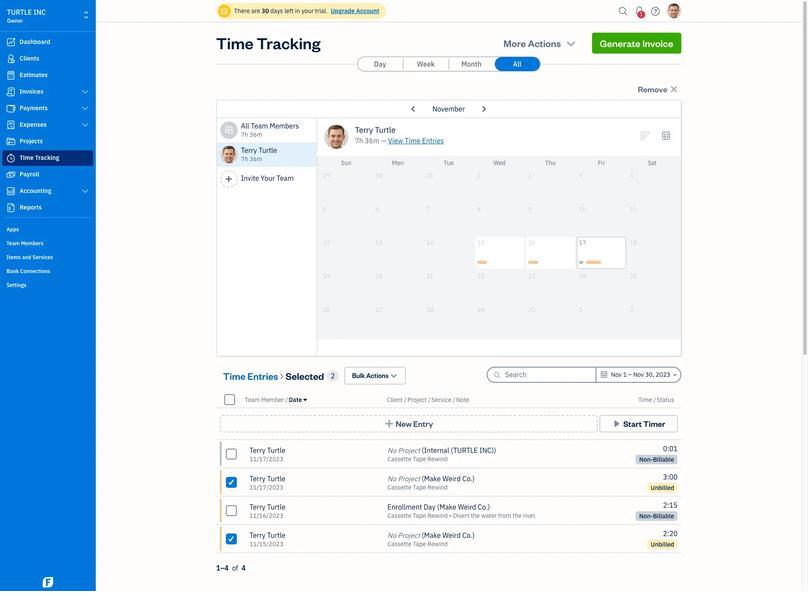 Task type: describe. For each thing, give the bounding box(es) containing it.
co. for 3:00
[[463, 474, 473, 483]]

11
[[630, 205, 637, 213]]

more actions
[[504, 37, 561, 49]]

project for 0:01
[[398, 446, 420, 455]]

selected
[[286, 370, 324, 382]]

week link
[[403, 57, 449, 71]]

1–4 of 4
[[216, 564, 246, 572]]

users image
[[224, 125, 233, 135]]

7h for terry turtle 7h 36m
[[241, 155, 248, 163]]

turtle for 0:01
[[267, 446, 286, 455]]

go to help image
[[649, 5, 663, 18]]

25
[[630, 272, 637, 280]]

your
[[261, 174, 275, 183]]

month link
[[449, 57, 494, 71]]

1–4
[[216, 564, 229, 572]]

plus image
[[225, 175, 233, 183]]

accounting link
[[2, 183, 93, 199]]

28
[[426, 306, 434, 314]]

plus image
[[384, 419, 394, 428]]

generate invoice button
[[592, 33, 681, 54]]

times image
[[669, 84, 679, 94]]

tracking inside time tracking link
[[35, 154, 59, 162]]

cassette for 3:00
[[388, 483, 412, 491]]

chevron large down image for accounting
[[81, 188, 89, 195]]

time inside main element
[[20, 154, 34, 162]]

inc)
[[480, 446, 494, 455]]

make for 3:00
[[424, 474, 441, 483]]

client
[[387, 396, 403, 404]]

2 the from the left
[[513, 512, 522, 520]]

money image
[[6, 170, 16, 179]]

co. for 2:15
[[478, 503, 488, 511]]

15
[[477, 239, 485, 247]]

2:15
[[663, 501, 678, 510]]

2 nov from the left
[[633, 371, 644, 379]]

time link
[[639, 396, 654, 404]]

invoices
[[20, 88, 44, 95]]

no for 3:00
[[388, 474, 397, 483]]

client image
[[6, 54, 16, 63]]

water
[[481, 512, 497, 520]]

1 horizontal spatial 30
[[376, 172, 383, 179]]

chart image
[[6, 187, 16, 196]]

estimate image
[[6, 71, 16, 80]]

and
[[22, 254, 31, 260]]

status
[[657, 396, 674, 404]]

1 / from the left
[[286, 396, 288, 404]]

your
[[302, 7, 314, 15]]

team inside main element
[[7, 240, 20, 247]]

) for 0:01
[[494, 446, 496, 455]]

terry turtle 7h 36m
[[241, 146, 277, 163]]

7
[[426, 205, 430, 213]]

) for 2:20
[[473, 531, 475, 540]]

bank connections
[[7, 268, 50, 274]]

owner
[[7, 17, 23, 24]]

time tracking inside time tracking link
[[20, 154, 59, 162]]

Search text field
[[505, 368, 596, 382]]

time entries
[[223, 370, 278, 382]]

service link
[[432, 396, 453, 404]]

11/17/2023 for make
[[250, 483, 283, 491]]

month
[[462, 60, 482, 68]]

accounting
[[20, 187, 51, 195]]

3
[[579, 172, 583, 179]]

start timer
[[624, 419, 665, 429]]

payments
[[20, 104, 48, 112]]

0 horizontal spatial 30
[[262, 7, 269, 15]]

members inside "team members" link
[[21, 240, 43, 247]]

non- for 0:01
[[640, 456, 653, 463]]

co. for 2:20
[[463, 531, 473, 540]]

—
[[381, 136, 387, 145]]

expense image
[[6, 121, 16, 129]]

enrollment
[[388, 503, 422, 511]]

new entry
[[396, 419, 433, 429]]

0:01 non-billable
[[640, 444, 678, 463]]

bank connections link
[[2, 264, 93, 277]]

remove
[[638, 84, 668, 94]]

make for 2:20
[[424, 531, 441, 540]]

chevron large down image for invoices
[[81, 88, 89, 95]]

terry for 2:15
[[250, 503, 266, 511]]

26
[[323, 306, 330, 314]]

chart image
[[640, 130, 650, 140]]

members inside all team members 7h 36m
[[270, 122, 299, 130]]

make for 2:15
[[440, 503, 456, 511]]

payments link
[[2, 101, 93, 116]]

3 / from the left
[[428, 396, 431, 404]]

( for 2:20
[[422, 531, 424, 540]]

new
[[396, 419, 412, 429]]

fri
[[598, 159, 605, 167]]

time entries button
[[223, 369, 278, 383]]

invite your team
[[241, 174, 294, 183]]

dashboard link
[[2, 34, 93, 50]]

play image
[[612, 419, 622, 428]]

expenses link
[[2, 117, 93, 133]]

day inside enrollment day ( make weird co. ) cassette tape rewind • divert the water from the river.
[[424, 503, 436, 511]]

terry inside the terry turtle 7h 36m — view time entries
[[355, 125, 373, 135]]

1 the from the left
[[471, 512, 480, 520]]

19
[[323, 272, 330, 280]]

project image
[[6, 137, 16, 146]]

team left member
[[245, 396, 260, 404]]

enrollment day ( make weird co. ) cassette tape rewind • divert the water from the river.
[[388, 503, 537, 520]]

1 down 24
[[579, 306, 583, 314]]

apps
[[7, 226, 19, 233]]

rewind for 0:01
[[428, 455, 448, 463]]

1 nov from the left
[[611, 371, 622, 379]]

chevrondown image inside bulk actions dropdown button
[[390, 371, 398, 380]]

payroll
[[20, 170, 39, 178]]

invoices link
[[2, 84, 93, 100]]

no project ( internal (turtle inc) ) cassette tape rewind
[[388, 446, 496, 463]]

settings
[[7, 282, 26, 288]]

dashboard
[[20, 38, 50, 46]]

team inside button
[[277, 174, 294, 183]]

27
[[376, 306, 383, 314]]

entry
[[413, 419, 433, 429]]

16
[[528, 239, 536, 247]]

no project ( make weird co. ) cassette tape rewind for 3:00
[[388, 474, 475, 491]]

upgrade
[[331, 7, 355, 15]]

tape for 2:15
[[413, 512, 426, 520]]

36m for terry turtle 7h 36m — view time entries
[[365, 136, 379, 145]]

estimates
[[20, 71, 48, 79]]

5 / from the left
[[654, 396, 656, 404]]

timer
[[644, 419, 665, 429]]

tape for 0:01
[[413, 455, 426, 463]]

calendar image
[[600, 369, 608, 380]]

chevrondown image inside more actions dropdown button
[[565, 37, 577, 49]]

non- for 2:15
[[640, 512, 653, 520]]

actions for bulk actions
[[366, 372, 389, 380]]

service
[[432, 396, 452, 404]]

caretdown image inside date link
[[304, 396, 307, 403]]

1 up 8
[[477, 172, 481, 179]]

generate invoice
[[600, 37, 674, 49]]

timer image
[[6, 154, 16, 162]]

all team members 7h 36m
[[241, 122, 299, 139]]

chevron large down image for expenses
[[81, 122, 89, 128]]

terry for 2:20
[[250, 531, 266, 540]]

0 horizontal spatial day
[[374, 60, 386, 68]]

previous month image
[[408, 102, 419, 116]]

turtle for 2:15
[[267, 503, 286, 511]]

all link
[[495, 57, 540, 71]]

calendar image
[[661, 130, 671, 140]]

there are 30 days left in your trial. upgrade account
[[234, 7, 380, 15]]

left
[[285, 7, 294, 15]]

all for all team members 7h 36m
[[241, 122, 249, 130]]

mon
[[392, 159, 404, 167]]

billable for 0:01
[[653, 456, 674, 463]]

start timer button
[[600, 415, 678, 433]]

weird for 2:15
[[458, 503, 476, 511]]

0 vertical spatial 4
[[630, 172, 634, 179]]

check image
[[227, 534, 235, 543]]

team member /
[[245, 396, 288, 404]]

new entry button
[[220, 415, 598, 433]]

remove button
[[636, 82, 681, 96]]

upgrade account link
[[329, 7, 380, 15]]

november
[[433, 105, 465, 113]]

nov 1 – nov 30, 2023
[[611, 371, 671, 379]]

date link
[[289, 396, 307, 404]]

view
[[388, 136, 403, 145]]

account
[[356, 7, 380, 15]]

crown image
[[220, 6, 229, 15]]

2 / from the left
[[404, 396, 407, 404]]

all for all
[[513, 60, 522, 68]]

search image
[[617, 5, 630, 18]]

check image
[[227, 478, 235, 486]]

bulk actions button
[[344, 367, 406, 385]]

3:00 unbilled
[[651, 473, 678, 492]]



Task type: vqa. For each thing, say whether or not it's contained in the screenshot.
Address Line 2
no



Task type: locate. For each thing, give the bounding box(es) containing it.
unbilled
[[651, 484, 674, 492], [651, 541, 674, 548]]

36m left —
[[365, 136, 379, 145]]

2 terry turtle 11/17/2023 from the top
[[250, 474, 286, 491]]

time right "timer" icon
[[20, 154, 34, 162]]

3:00
[[663, 473, 678, 481]]

project up enrollment
[[398, 474, 420, 483]]

tue
[[444, 159, 454, 167]]

1 horizontal spatial time tracking
[[216, 33, 321, 53]]

1 11/17/2023 from the top
[[250, 455, 283, 463]]

no inside no project ( internal (turtle inc) ) cassette tape rewind
[[388, 446, 397, 455]]

bank
[[7, 268, 19, 274]]

3 chevron large down image from the top
[[81, 122, 89, 128]]

1 vertical spatial tracking
[[35, 154, 59, 162]]

/ left service
[[428, 396, 431, 404]]

( for 2:15
[[437, 503, 440, 511]]

0 horizontal spatial members
[[21, 240, 43, 247]]

0 horizontal spatial chevrondown image
[[390, 371, 398, 380]]

2 left bulk
[[331, 371, 335, 380]]

( inside no project ( internal (turtle inc) ) cassette tape rewind
[[422, 446, 424, 455]]

1 vertical spatial actions
[[366, 372, 389, 380]]

time inside the terry turtle 7h 36m — view time entries
[[405, 136, 421, 145]]

2 no project ( make weird co. ) cassette tape rewind from the top
[[388, 531, 475, 548]]

0 vertical spatial chevrondown image
[[565, 37, 577, 49]]

( for 0:01
[[422, 446, 424, 455]]

18
[[630, 239, 637, 247]]

chevron large down image inside accounting link
[[81, 188, 89, 195]]

actions right more
[[528, 37, 561, 49]]

cassette for 2:15
[[388, 512, 412, 520]]

chevron large down image
[[81, 88, 89, 95], [81, 105, 89, 112], [81, 122, 89, 128], [81, 188, 89, 195]]

rewind for 2:15
[[428, 512, 448, 520]]

2 cassette from the top
[[388, 483, 412, 491]]

no for 0:01
[[388, 446, 397, 455]]

no project ( make weird co. ) cassette tape rewind for 2:20
[[388, 531, 475, 548]]

(
[[422, 446, 424, 455], [422, 474, 424, 483], [437, 503, 440, 511], [422, 531, 424, 540]]

4 right of
[[242, 564, 246, 572]]

1 horizontal spatial entries
[[422, 136, 444, 145]]

time inside button
[[223, 370, 246, 382]]

report image
[[6, 203, 16, 212]]

weird for 2:20
[[443, 531, 461, 540]]

2 unbilled from the top
[[651, 541, 674, 548]]

1 vertical spatial 30
[[376, 172, 383, 179]]

freshbooks image
[[41, 577, 55, 588]]

9
[[528, 205, 532, 213]]

11/17/2023 for internal
[[250, 455, 283, 463]]

7h up invite
[[241, 155, 248, 163]]

nov 1 – nov 30, 2023 button
[[597, 368, 681, 382]]

1 horizontal spatial all
[[513, 60, 522, 68]]

2 vertical spatial weird
[[443, 531, 461, 540]]

unbilled down 2:20
[[651, 541, 674, 548]]

team down apps
[[7, 240, 20, 247]]

0 vertical spatial make
[[424, 474, 441, 483]]

24
[[579, 272, 586, 280]]

2:15 non-billable
[[640, 501, 678, 520]]

billable down 0:01
[[653, 456, 674, 463]]

divert
[[453, 512, 470, 520]]

day
[[374, 60, 386, 68], [424, 503, 436, 511]]

2 horizontal spatial 30
[[528, 306, 536, 314]]

no down enrollment
[[388, 531, 397, 540]]

time tracking down projects link
[[20, 154, 59, 162]]

0 horizontal spatial 4
[[242, 564, 246, 572]]

the
[[471, 512, 480, 520], [513, 512, 522, 520]]

weird inside enrollment day ( make weird co. ) cassette tape rewind • divert the water from the river.
[[458, 503, 476, 511]]

31
[[426, 172, 434, 179]]

project for 3:00
[[398, 474, 420, 483]]

tape inside no project ( internal (turtle inc) ) cassette tape rewind
[[413, 455, 426, 463]]

generate
[[600, 37, 641, 49]]

chevron large down image down invoices link
[[81, 105, 89, 112]]

rewind left •
[[428, 512, 448, 520]]

0 horizontal spatial 2
[[331, 371, 335, 380]]

dashboard image
[[6, 38, 16, 47]]

30 up 6 at left
[[376, 172, 383, 179]]

7h left —
[[355, 136, 363, 145]]

0 vertical spatial actions
[[528, 37, 561, 49]]

1 horizontal spatial nov
[[633, 371, 644, 379]]

tape for 3:00
[[413, 483, 426, 491]]

turtle inside the terry turtle 7h 36m — view time entries
[[375, 125, 396, 135]]

cassette
[[388, 455, 412, 463], [388, 483, 412, 491], [388, 512, 412, 520], [388, 540, 412, 548]]

1 billable from the top
[[653, 456, 674, 463]]

1 non- from the top
[[640, 456, 653, 463]]

1 vertical spatial no
[[388, 474, 397, 483]]

terry for 0:01
[[250, 446, 266, 455]]

team members
[[7, 240, 43, 247]]

no project ( make weird co. ) cassette tape rewind down no project ( internal (turtle inc) ) cassette tape rewind
[[388, 474, 475, 491]]

1 vertical spatial chevrondown image
[[390, 371, 398, 380]]

1 horizontal spatial 29
[[477, 306, 485, 314]]

0 vertical spatial all
[[513, 60, 522, 68]]

2 vertical spatial make
[[424, 531, 441, 540]]

reports
[[20, 203, 42, 211]]

) down (turtle
[[473, 474, 475, 483]]

0 horizontal spatial 29
[[323, 172, 330, 179]]

1 vertical spatial time tracking
[[20, 154, 59, 162]]

1 vertical spatial 4
[[242, 564, 246, 572]]

21
[[426, 272, 434, 280]]

1 vertical spatial caretdown image
[[304, 396, 307, 403]]

1 horizontal spatial 4
[[630, 172, 634, 179]]

( down enrollment
[[422, 531, 424, 540]]

chevron large down image for payments
[[81, 105, 89, 112]]

bulk
[[352, 372, 365, 380]]

0 vertical spatial entries
[[422, 136, 444, 145]]

non- inside 2:15 non-billable
[[640, 512, 653, 520]]

actions right bulk
[[366, 372, 389, 380]]

0 vertical spatial 2
[[528, 172, 532, 179]]

4 cassette from the top
[[388, 540, 412, 548]]

trial.
[[315, 7, 328, 15]]

) for 2:15
[[488, 503, 490, 511]]

make
[[424, 474, 441, 483], [440, 503, 456, 511], [424, 531, 441, 540]]

payment image
[[6, 104, 16, 113]]

0 horizontal spatial actions
[[366, 372, 389, 380]]

) inside enrollment day ( make weird co. ) cassette tape rewind • divert the water from the river.
[[488, 503, 490, 511]]

cassette inside no project ( internal (turtle inc) ) cassette tape rewind
[[388, 455, 412, 463]]

project down enrollment
[[398, 531, 420, 540]]

no for 2:20
[[388, 531, 397, 540]]

1 rewind from the top
[[428, 455, 448, 463]]

team up terry turtle 7h 36m
[[251, 122, 268, 130]]

1 vertical spatial make
[[440, 503, 456, 511]]

all right users icon
[[241, 122, 249, 130]]

turtle for 2:20
[[267, 531, 286, 540]]

billable down 2:15
[[653, 512, 674, 520]]

0 vertical spatial 30
[[262, 7, 269, 15]]

0 vertical spatial no project ( make weird co. ) cassette tape rewind
[[388, 474, 475, 491]]

internal
[[424, 446, 449, 455]]

unbilled for 2:20
[[651, 541, 674, 548]]

no project ( make weird co. ) cassette tape rewind
[[388, 474, 475, 491], [388, 531, 475, 548]]

0 vertical spatial terry turtle 11/17/2023
[[250, 446, 286, 463]]

next month image
[[478, 102, 490, 116]]

4 tape from the top
[[413, 540, 426, 548]]

tracking down left
[[257, 33, 321, 53]]

time up team member /
[[223, 370, 246, 382]]

1 horizontal spatial caretdown image
[[672, 370, 677, 380]]

unbilled down 3:00
[[651, 484, 674, 492]]

2 vertical spatial 30
[[528, 306, 536, 314]]

terry inside terry turtle 7h 36m
[[241, 146, 257, 155]]

chevron large down image down payroll link
[[81, 188, 89, 195]]

17
[[579, 239, 586, 247]]

2 down 25
[[630, 306, 634, 314]]

project for 2:20
[[398, 531, 420, 540]]

caretdown image right 2023
[[672, 370, 677, 380]]

rewind for 2:20
[[428, 540, 448, 548]]

project inside no project ( internal (turtle inc) ) cassette tape rewind
[[398, 446, 420, 455]]

unbilled inside '2:20 unbilled'
[[651, 541, 674, 548]]

0 horizontal spatial time tracking
[[20, 154, 59, 162]]

project down 'new entry' button
[[398, 446, 420, 455]]

clients link
[[2, 51, 93, 67]]

1 vertical spatial all
[[241, 122, 249, 130]]

( right enrollment
[[437, 503, 440, 511]]

rewind down enrollment day ( make weird co. ) cassette tape rewind • divert the water from the river.
[[428, 540, 448, 548]]

0 horizontal spatial the
[[471, 512, 480, 520]]

0 horizontal spatial caretdown image
[[304, 396, 307, 403]]

team right your
[[277, 174, 294, 183]]

all inside all team members 7h 36m
[[241, 122, 249, 130]]

0 horizontal spatial entries
[[248, 370, 278, 382]]

2 tape from the top
[[413, 483, 426, 491]]

non-
[[640, 456, 653, 463], [640, 512, 653, 520]]

clients
[[20, 54, 39, 62]]

cassette for 0:01
[[388, 455, 412, 463]]

members up items and services
[[21, 240, 43, 247]]

0 vertical spatial unbilled
[[651, 484, 674, 492]]

2 vertical spatial co.
[[463, 531, 473, 540]]

chevron large down image up projects link
[[81, 122, 89, 128]]

invoice image
[[6, 88, 16, 96]]

co. up "water"
[[478, 503, 488, 511]]

29 up 5
[[323, 172, 330, 179]]

4 up 11
[[630, 172, 634, 179]]

2 up 9
[[528, 172, 532, 179]]

1 no from the top
[[388, 446, 397, 455]]

1 horizontal spatial the
[[513, 512, 522, 520]]

time tracking down days
[[216, 33, 321, 53]]

projects
[[20, 137, 43, 145]]

invite your team button
[[217, 167, 317, 191]]

tracking down projects link
[[35, 154, 59, 162]]

time
[[216, 33, 254, 53], [405, 136, 421, 145], [20, 154, 34, 162], [223, 370, 246, 382], [639, 396, 652, 404]]

the right from
[[513, 512, 522, 520]]

8
[[477, 205, 481, 213]]

( down no project ( internal (turtle inc) ) cassette tape rewind
[[422, 474, 424, 483]]

30,
[[646, 371, 655, 379]]

2 horizontal spatial 2
[[630, 306, 634, 314]]

turtle
[[375, 125, 396, 135], [259, 146, 277, 155], [267, 446, 286, 455], [267, 474, 286, 483], [267, 503, 286, 511], [267, 531, 286, 540]]

items and services link
[[2, 250, 93, 264]]

billable inside 2:15 non-billable
[[653, 512, 674, 520]]

1 horizontal spatial members
[[270, 122, 299, 130]]

1 horizontal spatial actions
[[528, 37, 561, 49]]

/ left note link
[[453, 396, 455, 404]]

co. down the divert
[[463, 531, 473, 540]]

turtle inside terry turtle 11/16/2023
[[267, 503, 286, 511]]

) down enrollment day ( make weird co. ) cassette tape rewind • divert the water from the river.
[[473, 531, 475, 540]]

terry inside terry turtle 11/15/2023
[[250, 531, 266, 540]]

rewind inside enrollment day ( make weird co. ) cassette tape rewind • divert the water from the river.
[[428, 512, 448, 520]]

no project ( make weird co. ) cassette tape rewind down •
[[388, 531, 475, 548]]

the left "water"
[[471, 512, 480, 520]]

0 vertical spatial co.
[[463, 474, 473, 483]]

turtle inside terry turtle 11/15/2023
[[267, 531, 286, 540]]

1 horizontal spatial 2
[[528, 172, 532, 179]]

) for 3:00
[[473, 474, 475, 483]]

3 tape from the top
[[413, 512, 426, 520]]

1 vertical spatial 2
[[630, 306, 634, 314]]

–
[[628, 371, 632, 379]]

) up "water"
[[488, 503, 490, 511]]

0 vertical spatial non-
[[640, 456, 653, 463]]

chevrondown image
[[565, 37, 577, 49], [390, 371, 398, 380]]

unbilled inside 3:00 unbilled
[[651, 484, 674, 492]]

billable
[[653, 456, 674, 463], [653, 512, 674, 520]]

nov
[[611, 371, 622, 379], [633, 371, 644, 379]]

cassette inside enrollment day ( make weird co. ) cassette tape rewind • divert the water from the river.
[[388, 512, 412, 520]]

1 left go to help image
[[640, 11, 643, 17]]

2 vertical spatial 2
[[331, 371, 335, 380]]

2 11/17/2023 from the top
[[250, 483, 283, 491]]

0 vertical spatial 29
[[323, 172, 330, 179]]

7h inside all team members 7h 36m
[[241, 131, 248, 139]]

0 horizontal spatial all
[[241, 122, 249, 130]]

3 rewind from the top
[[428, 512, 448, 520]]

weird down •
[[443, 531, 461, 540]]

1 vertical spatial 29
[[477, 306, 485, 314]]

tape inside enrollment day ( make weird co. ) cassette tape rewind • divert the water from the river.
[[413, 512, 426, 520]]

turtle inside terry turtle 7h 36m
[[259, 146, 277, 155]]

client / project / service / note
[[387, 396, 470, 404]]

terry for 3:00
[[250, 474, 266, 483]]

time tracking
[[216, 33, 321, 53], [20, 154, 59, 162]]

1 vertical spatial no project ( make weird co. ) cassette tape rewind
[[388, 531, 475, 548]]

1 horizontal spatial day
[[424, 503, 436, 511]]

36m inside terry turtle 7h 36m
[[250, 155, 262, 163]]

7h right users icon
[[241, 131, 248, 139]]

/ left status link
[[654, 396, 656, 404]]

4 chevron large down image from the top
[[81, 188, 89, 195]]

terry inside terry turtle 11/16/2023
[[250, 503, 266, 511]]

1 tape from the top
[[413, 455, 426, 463]]

main element
[[0, 0, 118, 591]]

billable inside 0:01 non-billable
[[653, 456, 674, 463]]

tape for 2:20
[[413, 540, 426, 548]]

connections
[[20, 268, 50, 274]]

time down the there
[[216, 33, 254, 53]]

unbilled for 3:00
[[651, 484, 674, 492]]

36m up invite
[[250, 155, 262, 163]]

entries up tue at the top right of the page
[[422, 136, 444, 145]]

co. inside enrollment day ( make weird co. ) cassette tape rewind • divert the water from the river.
[[478, 503, 488, 511]]

entries inside button
[[248, 370, 278, 382]]

caretdown image
[[672, 370, 677, 380], [304, 396, 307, 403]]

time left status link
[[639, 396, 652, 404]]

chevrondown image right bulk actions
[[390, 371, 398, 380]]

0 horizontal spatial nov
[[611, 371, 622, 379]]

items
[[7, 254, 21, 260]]

weird down no project ( internal (turtle inc) ) cassette tape rewind
[[443, 474, 461, 483]]

0 vertical spatial no
[[388, 446, 397, 455]]

30 down 23
[[528, 306, 536, 314]]

caretdown image right date
[[304, 396, 307, 403]]

(turtle
[[451, 446, 478, 455]]

thu
[[545, 159, 556, 167]]

1 vertical spatial co.
[[478, 503, 488, 511]]

1 vertical spatial billable
[[653, 512, 674, 520]]

estimates link
[[2, 68, 93, 83]]

2 no from the top
[[388, 474, 397, 483]]

0 vertical spatial caretdown image
[[672, 370, 677, 380]]

0 horizontal spatial tracking
[[35, 154, 59, 162]]

4 / from the left
[[453, 396, 455, 404]]

chevron large down image inside invoices link
[[81, 88, 89, 95]]

team members link
[[2, 237, 93, 250]]

30 right the are
[[262, 7, 269, 15]]

0 vertical spatial 11/17/2023
[[250, 455, 283, 463]]

project right client
[[408, 396, 427, 404]]

1 left –
[[623, 371, 627, 379]]

1 unbilled from the top
[[651, 484, 674, 492]]

nov right –
[[633, 371, 644, 379]]

3 cassette from the top
[[388, 512, 412, 520]]

from
[[498, 512, 511, 520]]

weird up the divert
[[458, 503, 476, 511]]

0 vertical spatial day
[[374, 60, 386, 68]]

) right (turtle
[[494, 446, 496, 455]]

terry turtle 11/15/2023
[[250, 531, 286, 548]]

5
[[323, 205, 327, 213]]

( down entry
[[422, 446, 424, 455]]

tracking
[[257, 33, 321, 53], [35, 154, 59, 162]]

0 vertical spatial billable
[[653, 456, 674, 463]]

1 vertical spatial unbilled
[[651, 541, 674, 548]]

weird for 3:00
[[443, 474, 461, 483]]

36m up terry turtle 7h 36m
[[250, 131, 262, 139]]

) inside no project ( internal (turtle inc) ) cassette tape rewind
[[494, 446, 496, 455]]

7h inside terry turtle 7h 36m
[[241, 155, 248, 163]]

rewind for 3:00
[[428, 483, 448, 491]]

/ right client
[[404, 396, 407, 404]]

wed
[[494, 159, 506, 167]]

time right the view
[[405, 136, 421, 145]]

make down enrollment day ( make weird co. ) cassette tape rewind • divert the water from the river.
[[424, 531, 441, 540]]

7h inside the terry turtle 7h 36m — view time entries
[[355, 136, 363, 145]]

no up enrollment
[[388, 474, 397, 483]]

0 vertical spatial time tracking
[[216, 33, 321, 53]]

7h for terry turtle 7h 36m — view time entries
[[355, 136, 363, 145]]

turtle for 3:00
[[267, 474, 286, 483]]

30
[[262, 7, 269, 15], [376, 172, 383, 179], [528, 306, 536, 314]]

1 vertical spatial 11/17/2023
[[250, 483, 283, 491]]

co.
[[463, 474, 473, 483], [478, 503, 488, 511], [463, 531, 473, 540]]

items and services
[[7, 254, 53, 260]]

2 vertical spatial no
[[388, 531, 397, 540]]

chevrondown image right the more actions
[[565, 37, 577, 49]]

rewind inside no project ( internal (turtle inc) ) cassette tape rewind
[[428, 455, 448, 463]]

non- up 3:00 unbilled
[[640, 456, 653, 463]]

non- up '2:20 unbilled'
[[640, 512, 653, 520]]

team
[[251, 122, 268, 130], [277, 174, 294, 183], [7, 240, 20, 247], [245, 396, 260, 404]]

all down more
[[513, 60, 522, 68]]

1 vertical spatial terry turtle 11/17/2023
[[250, 474, 286, 491]]

2 billable from the top
[[653, 512, 674, 520]]

/ left date
[[286, 396, 288, 404]]

2 chevron large down image from the top
[[81, 105, 89, 112]]

1 horizontal spatial chevrondown image
[[565, 37, 577, 49]]

1 terry turtle 11/17/2023 from the top
[[250, 446, 286, 463]]

terry turtle 11/17/2023 for internal (turtle inc)
[[250, 446, 286, 463]]

( for 3:00
[[422, 474, 424, 483]]

1 chevron large down image from the top
[[81, 88, 89, 95]]

project
[[408, 396, 427, 404], [398, 446, 420, 455], [398, 474, 420, 483], [398, 531, 420, 540]]

rewind down no project ( internal (turtle inc) ) cassette tape rewind
[[428, 483, 448, 491]]

36m inside the terry turtle 7h 36m — view time entries
[[365, 136, 379, 145]]

11/16/2023
[[250, 512, 283, 520]]

1 no project ( make weird co. ) cassette tape rewind from the top
[[388, 474, 475, 491]]

note
[[456, 396, 470, 404]]

1 vertical spatial members
[[21, 240, 43, 247]]

sat
[[648, 159, 657, 167]]

turtle inc owner
[[7, 8, 46, 24]]

( inside enrollment day ( make weird co. ) cassette tape rewind • divert the water from the river.
[[437, 503, 440, 511]]

0 vertical spatial members
[[270, 122, 299, 130]]

nov right calendar icon
[[611, 371, 622, 379]]

co. down (turtle
[[463, 474, 473, 483]]

no down plus icon
[[388, 446, 397, 455]]

chevron large down image down estimates link on the left top of page
[[81, 88, 89, 95]]

make up •
[[440, 503, 456, 511]]

turtle
[[7, 8, 32, 17]]

20
[[376, 272, 383, 280]]

2023
[[656, 371, 671, 379]]

make down no project ( internal (turtle inc) ) cassette tape rewind
[[424, 474, 441, 483]]

4
[[630, 172, 634, 179], [242, 564, 246, 572]]

cassette for 2:20
[[388, 540, 412, 548]]

members up terry turtle 7h 36m
[[270, 122, 299, 130]]

36m inside all team members 7h 36m
[[250, 131, 262, 139]]

rewind down internal
[[428, 455, 448, 463]]

1 horizontal spatial tracking
[[257, 33, 321, 53]]

make inside enrollment day ( make weird co. ) cassette tape rewind • divert the water from the river.
[[440, 503, 456, 511]]

non- inside 0:01 non-billable
[[640, 456, 653, 463]]

chevron large down image inside the expenses link
[[81, 122, 89, 128]]

1 cassette from the top
[[388, 455, 412, 463]]

2 rewind from the top
[[428, 483, 448, 491]]

22
[[477, 272, 485, 280]]

0 vertical spatial weird
[[443, 474, 461, 483]]

entries up team member /
[[248, 370, 278, 382]]

actions for more actions
[[528, 37, 561, 49]]

terry turtle 11/17/2023 for make weird co.
[[250, 474, 286, 491]]

3 no from the top
[[388, 531, 397, 540]]

1 button
[[633, 2, 647, 20]]

0 vertical spatial tracking
[[257, 33, 321, 53]]

1 vertical spatial day
[[424, 503, 436, 511]]

billable for 2:15
[[653, 512, 674, 520]]

36m for terry turtle 7h 36m
[[250, 155, 262, 163]]

entries inside the terry turtle 7h 36m — view time entries
[[422, 136, 444, 145]]

expenses
[[20, 121, 47, 128]]

team inside all team members 7h 36m
[[251, 122, 268, 130]]

29 down 22 at the top right
[[477, 306, 485, 314]]

2 non- from the top
[[640, 512, 653, 520]]

are
[[251, 7, 260, 15]]

rewind
[[428, 455, 448, 463], [428, 483, 448, 491], [428, 512, 448, 520], [428, 540, 448, 548]]

4 rewind from the top
[[428, 540, 448, 548]]

1 vertical spatial entries
[[248, 370, 278, 382]]

no
[[388, 446, 397, 455], [388, 474, 397, 483], [388, 531, 397, 540]]

13
[[376, 239, 383, 247]]

1 vertical spatial weird
[[458, 503, 476, 511]]

1 vertical spatial non-
[[640, 512, 653, 520]]



